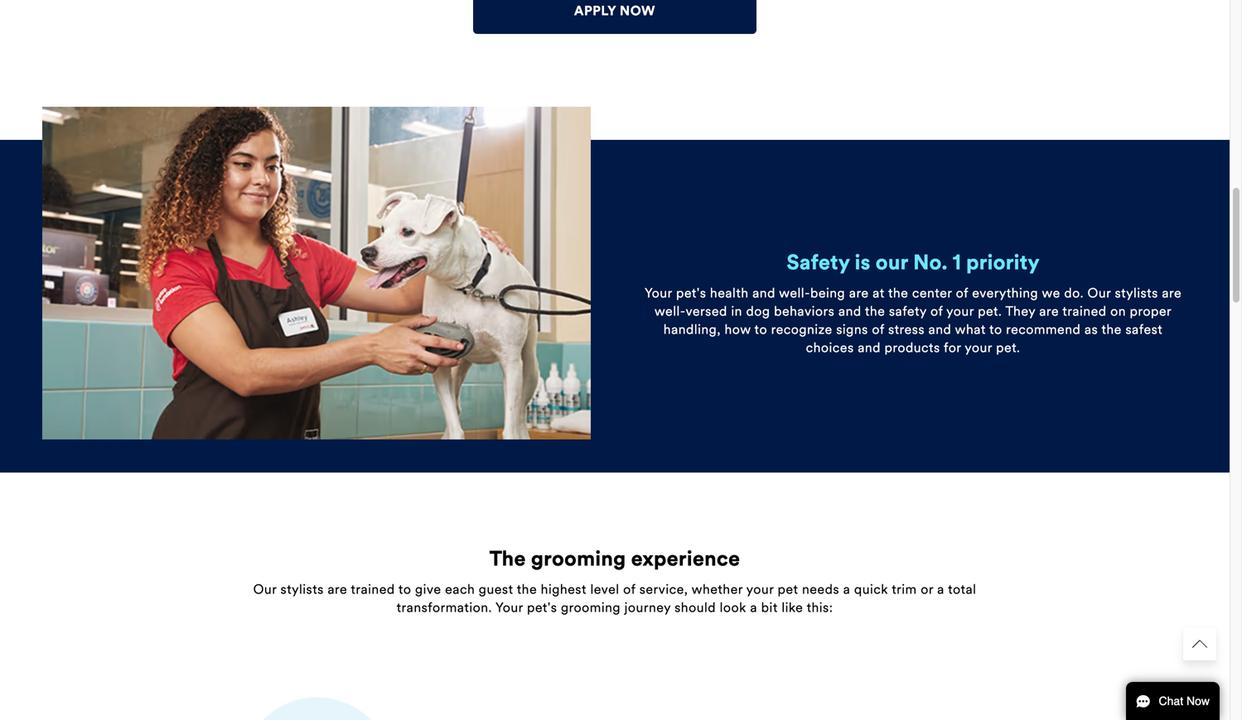 Task type: describe. For each thing, give the bounding box(es) containing it.
0 vertical spatial grooming
[[531, 547, 626, 572]]

your pet's health and well-being are at the center of everything we do. our stylists are well-versed in dog behaviors and the safety of your pet. they are trained on proper handling, how to recognize signs of stress and what to recommend as the safest choices and products for your pet.
[[645, 285, 1182, 356]]

in
[[731, 303, 742, 320]]

trained inside your pet's health and well-being are at the center of everything we do. our stylists are well-versed in dog behaviors and the safety of your pet. they are trained on proper handling, how to recognize signs of stress and what to recommend as the safest choices and products for your pet.
[[1063, 303, 1107, 320]]

1
[[953, 250, 961, 275]]

versed
[[686, 303, 727, 320]]

your inside our stylists are trained to give each guest the highest level of service, whether your pet needs a quick trim or a total transformation. your pet's grooming journey should look a bit like this:
[[746, 582, 774, 598]]

and up the for
[[929, 322, 952, 338]]

stylists inside your pet's health and well-being are at the center of everything we do. our stylists are well-versed in dog behaviors and the safety of your pet. they are trained on proper handling, how to recognize signs of stress and what to recommend as the safest choices and products for your pet.
[[1115, 285, 1158, 302]]

level
[[590, 582, 619, 598]]

trim
[[892, 582, 917, 598]]

highest
[[541, 582, 587, 598]]

the down at
[[865, 303, 885, 320]]

they
[[1006, 303, 1036, 320]]

behaviors
[[774, 303, 835, 320]]

to inside our stylists are trained to give each guest the highest level of service, whether your pet needs a quick trim or a total transformation. your pet's grooming journey should look a bit like this:
[[399, 582, 411, 598]]

1 horizontal spatial to
[[755, 322, 767, 338]]

styled arrow button link
[[1183, 628, 1217, 661]]

journey
[[625, 600, 671, 617]]

or
[[921, 582, 934, 598]]

safest
[[1126, 322, 1163, 338]]

how
[[725, 322, 751, 338]]

products
[[885, 340, 940, 356]]

apply now link
[[473, 0, 757, 34]]

center
[[912, 285, 952, 302]]

safety
[[787, 250, 850, 275]]

give
[[415, 582, 441, 598]]

now
[[620, 2, 656, 19]]

dog
[[746, 303, 770, 320]]

service,
[[640, 582, 688, 598]]

being
[[810, 285, 845, 302]]

signs
[[836, 322, 868, 338]]

we
[[1042, 285, 1061, 302]]

of down center on the top right of page
[[931, 303, 943, 320]]

your inside our stylists are trained to give each guest the highest level of service, whether your pet needs a quick trim or a total transformation. your pet's grooming journey should look a bit like this:
[[495, 600, 523, 617]]

whether
[[692, 582, 743, 598]]

1 horizontal spatial a
[[843, 582, 851, 598]]

apply now
[[574, 2, 656, 19]]

safety is our no. 1 priority
[[787, 250, 1040, 275]]

quick
[[854, 582, 888, 598]]

apply
[[574, 2, 616, 19]]

of right center on the top right of page
[[956, 285, 969, 302]]

trained inside our stylists are trained to give each guest the highest level of service, whether your pet needs a quick trim or a total transformation. your pet's grooming journey should look a bit like this:
[[351, 582, 395, 598]]

and up signs
[[839, 303, 862, 320]]

pet's inside our stylists are trained to give each guest the highest level of service, whether your pet needs a quick trim or a total transformation. your pet's grooming journey should look a bit like this:
[[527, 600, 557, 617]]

everything
[[972, 285, 1039, 302]]

do.
[[1064, 285, 1084, 302]]

1 vertical spatial your
[[965, 340, 992, 356]]

the inside our stylists are trained to give each guest the highest level of service, whether your pet needs a quick trim or a total transformation. your pet's grooming journey should look a bit like this:
[[517, 582, 537, 598]]

our stylists are trained to give each guest the highest level of service, whether your pet needs a quick trim or a total transformation. your pet's grooming journey should look a bit like this:
[[253, 582, 977, 617]]

0 horizontal spatial a
[[750, 600, 758, 617]]

look
[[720, 600, 747, 617]]

on
[[1111, 303, 1126, 320]]

apply now button
[[473, 0, 757, 34]]

stylists inside our stylists are trained to give each guest the highest level of service, whether your pet needs a quick trim or a total transformation. your pet's grooming journey should look a bit like this:
[[281, 582, 324, 598]]

1 vertical spatial well-
[[655, 303, 686, 320]]

is
[[855, 250, 871, 275]]



Task type: vqa. For each thing, say whether or not it's contained in the screenshot.
SEARCH Search Box
no



Task type: locate. For each thing, give the bounding box(es) containing it.
to down dog
[[755, 322, 767, 338]]

1 vertical spatial your
[[495, 600, 523, 617]]

1 horizontal spatial stylists
[[1115, 285, 1158, 302]]

the down on
[[1102, 322, 1122, 338]]

our inside your pet's health and well-being are at the center of everything we do. our stylists are well-versed in dog behaviors and the safety of your pet. they are trained on proper handling, how to recognize signs of stress and what to recommend as the safest choices and products for your pet.
[[1088, 285, 1111, 302]]

1 vertical spatial stylists
[[281, 582, 324, 598]]

1 vertical spatial pet's
[[527, 600, 557, 617]]

and down signs
[[858, 340, 881, 356]]

your up bit
[[746, 582, 774, 598]]

and
[[753, 285, 776, 302], [839, 303, 862, 320], [929, 322, 952, 338], [858, 340, 881, 356]]

1 horizontal spatial your
[[645, 285, 672, 302]]

0 horizontal spatial your
[[495, 600, 523, 617]]

pet. down they
[[996, 340, 1020, 356]]

1 horizontal spatial our
[[1088, 285, 1111, 302]]

well- up behaviors
[[779, 285, 810, 302]]

the grooming experience
[[489, 547, 740, 572]]

our inside our stylists are trained to give each guest the highest level of service, whether your pet needs a quick trim or a total transformation. your pet's grooming journey should look a bit like this:
[[253, 582, 277, 598]]

of right signs
[[872, 322, 885, 338]]

the right guest at the bottom of the page
[[517, 582, 537, 598]]

pet.
[[978, 303, 1002, 320], [996, 340, 1020, 356]]

grooming inside our stylists are trained to give each guest the highest level of service, whether your pet needs a quick trim or a total transformation. your pet's grooming journey should look a bit like this:
[[561, 600, 621, 617]]

experience
[[631, 547, 740, 572]]

and up dog
[[753, 285, 776, 302]]

safety
[[889, 303, 927, 320]]

2 horizontal spatial a
[[937, 582, 945, 598]]

2 vertical spatial your
[[746, 582, 774, 598]]

your
[[645, 285, 672, 302], [495, 600, 523, 617]]

priority
[[966, 250, 1040, 275]]

pet
[[778, 582, 798, 598]]

0 vertical spatial our
[[1088, 285, 1111, 302]]

stylists
[[1115, 285, 1158, 302], [281, 582, 324, 598]]

of inside our stylists are trained to give each guest the highest level of service, whether your pet needs a quick trim or a total transformation. your pet's grooming journey should look a bit like this:
[[623, 582, 636, 598]]

needs
[[802, 582, 840, 598]]

0 horizontal spatial trained
[[351, 582, 395, 598]]

to right what at top
[[990, 322, 1002, 338]]

to left give
[[399, 582, 411, 598]]

1 vertical spatial our
[[253, 582, 277, 598]]

pet's down highest
[[527, 600, 557, 617]]

0 vertical spatial your
[[645, 285, 672, 302]]

0 vertical spatial pet.
[[978, 303, 1002, 320]]

0 horizontal spatial stylists
[[281, 582, 324, 598]]

no.
[[913, 250, 948, 275]]

handling,
[[664, 322, 721, 338]]

choices
[[806, 340, 854, 356]]

to
[[755, 322, 767, 338], [990, 322, 1002, 338], [399, 582, 411, 598]]

0 vertical spatial trained
[[1063, 303, 1107, 320]]

should
[[675, 600, 716, 617]]

a left quick
[[843, 582, 851, 598]]

your up handling,
[[645, 285, 672, 302]]

0 horizontal spatial our
[[253, 582, 277, 598]]

1 vertical spatial grooming
[[561, 600, 621, 617]]

the
[[888, 285, 909, 302], [865, 303, 885, 320], [1102, 322, 1122, 338], [517, 582, 537, 598]]

0 horizontal spatial to
[[399, 582, 411, 598]]

well- up handling,
[[655, 303, 686, 320]]

1 vertical spatial trained
[[351, 582, 395, 598]]

trained up 'as'
[[1063, 303, 1107, 320]]

1 vertical spatial pet.
[[996, 340, 1020, 356]]

of right level
[[623, 582, 636, 598]]

are inside our stylists are trained to give each guest the highest level of service, whether your pet needs a quick trim or a total transformation. your pet's grooming journey should look a bit like this:
[[328, 582, 347, 598]]

your up what at top
[[947, 303, 974, 320]]

a
[[843, 582, 851, 598], [937, 582, 945, 598], [750, 600, 758, 617]]

grooming up highest
[[531, 547, 626, 572]]

trained
[[1063, 303, 1107, 320], [351, 582, 395, 598]]

recommend
[[1006, 322, 1081, 338]]

pet's inside your pet's health and well-being are at the center of everything we do. our stylists are well-versed in dog behaviors and the safety of your pet. they are trained on proper handling, how to recognize signs of stress and what to recommend as the safest choices and products for your pet.
[[676, 285, 706, 302]]

transformation.
[[397, 600, 492, 617]]

0 vertical spatial stylists
[[1115, 285, 1158, 302]]

proper
[[1130, 303, 1172, 320]]

1 horizontal spatial trained
[[1063, 303, 1107, 320]]

your down guest at the bottom of the page
[[495, 600, 523, 617]]

0 horizontal spatial well-
[[655, 303, 686, 320]]

0 vertical spatial pet's
[[676, 285, 706, 302]]

0 vertical spatial your
[[947, 303, 974, 320]]

the
[[489, 547, 526, 572]]

grooming down level
[[561, 600, 621, 617]]

the right at
[[888, 285, 909, 302]]

this:
[[807, 600, 833, 617]]

recognize
[[771, 322, 833, 338]]

bit
[[761, 600, 778, 617]]

1 horizontal spatial well-
[[779, 285, 810, 302]]

scroll to top image
[[1193, 637, 1207, 652]]

for
[[944, 340, 961, 356]]

our
[[1088, 285, 1111, 302], [253, 582, 277, 598]]

stress
[[888, 322, 925, 338]]

0 vertical spatial well-
[[779, 285, 810, 302]]

health
[[710, 285, 749, 302]]

of
[[956, 285, 969, 302], [931, 303, 943, 320], [872, 322, 885, 338], [623, 582, 636, 598]]

pet's up versed in the top right of the page
[[676, 285, 706, 302]]

guest
[[479, 582, 513, 598]]

trained left give
[[351, 582, 395, 598]]

your
[[947, 303, 974, 320], [965, 340, 992, 356], [746, 582, 774, 598]]

well-
[[779, 285, 810, 302], [655, 303, 686, 320]]

0 horizontal spatial pet's
[[527, 600, 557, 617]]

1 horizontal spatial pet's
[[676, 285, 706, 302]]

grooming
[[531, 547, 626, 572], [561, 600, 621, 617]]

are
[[849, 285, 869, 302], [1162, 285, 1182, 302], [1039, 303, 1059, 320], [328, 582, 347, 598]]

a left bit
[[750, 600, 758, 617]]

2 horizontal spatial to
[[990, 322, 1002, 338]]

each
[[445, 582, 475, 598]]

at
[[873, 285, 885, 302]]

total
[[948, 582, 977, 598]]

like
[[782, 600, 803, 617]]

a right the or
[[937, 582, 945, 598]]

pet. down everything
[[978, 303, 1002, 320]]

our
[[876, 250, 908, 275]]

your down what at top
[[965, 340, 992, 356]]

pet's
[[676, 285, 706, 302], [527, 600, 557, 617]]

what
[[955, 322, 986, 338]]

your inside your pet's health and well-being are at the center of everything we do. our stylists are well-versed in dog behaviors and the safety of your pet. they are trained on proper handling, how to recognize signs of stress and what to recommend as the safest choices and products for your pet.
[[645, 285, 672, 302]]

as
[[1085, 322, 1098, 338]]



